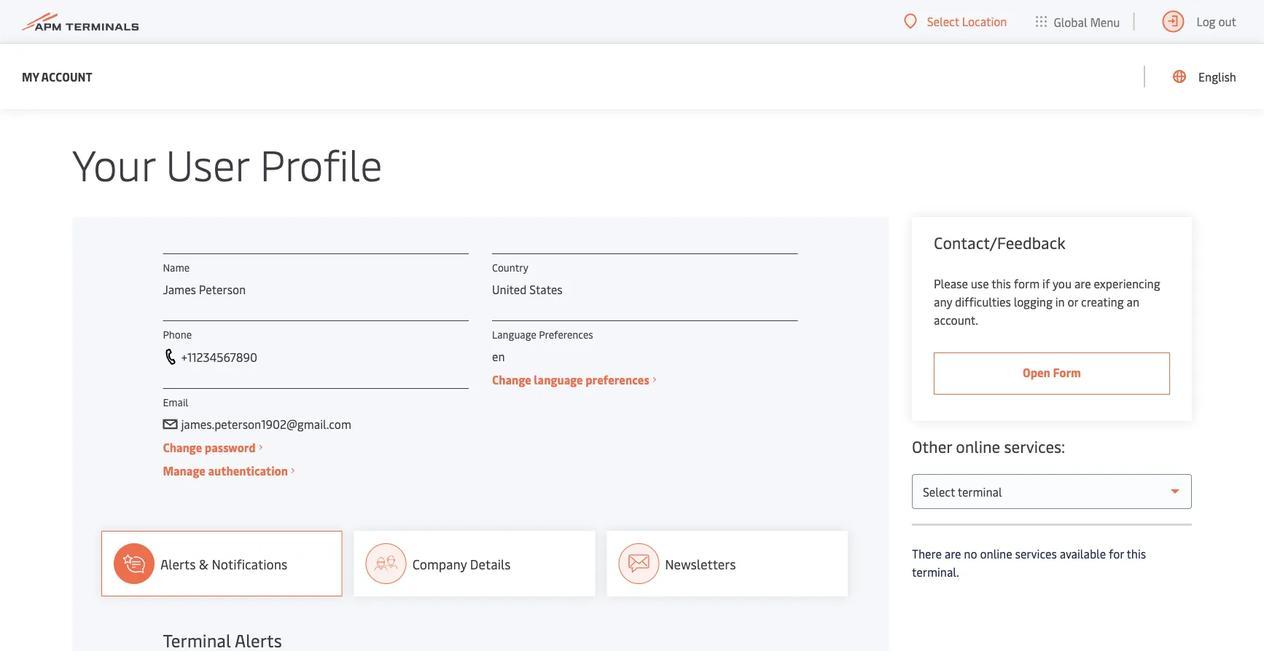 Task type: locate. For each thing, give the bounding box(es) containing it.
other
[[912, 436, 952, 457]]

change
[[492, 372, 531, 388], [163, 440, 202, 456]]

you
[[1053, 276, 1072, 292]]

this right for
[[1127, 546, 1146, 562]]

an
[[1127, 294, 1139, 310]]

this
[[992, 276, 1011, 292], [1127, 546, 1146, 562]]

services:
[[1004, 436, 1065, 457]]

change language preferences link
[[492, 371, 656, 389]]

creating
[[1081, 294, 1124, 310]]

online right 'other'
[[956, 436, 1000, 457]]

english
[[1199, 69, 1236, 84]]

1 vertical spatial this
[[1127, 546, 1146, 562]]

english button
[[1173, 44, 1236, 109]]

tab list containing alerts & notifications
[[101, 531, 860, 597]]

there are no online services available for this terminal.
[[912, 546, 1146, 580]]

this right use
[[992, 276, 1011, 292]]

for
[[1109, 546, 1124, 562]]

log out
[[1197, 13, 1236, 29]]

tab list
[[101, 531, 860, 597]]

1 vertical spatial change
[[163, 440, 202, 456]]

1 vertical spatial online
[[980, 546, 1012, 562]]

james
[[163, 282, 196, 297]]

in
[[1055, 294, 1065, 310]]

0 vertical spatial change
[[492, 372, 531, 388]]

terminal.
[[912, 565, 959, 580]]

1 horizontal spatial this
[[1127, 546, 1146, 562]]

profile
[[260, 135, 382, 192]]

0 vertical spatial online
[[956, 436, 1000, 457]]

are right you on the top of the page
[[1075, 276, 1091, 292]]

global menu
[[1054, 14, 1120, 29]]

any
[[934, 294, 952, 310]]

language preferences en
[[492, 328, 593, 365]]

change password
[[163, 440, 256, 456]]

password
[[205, 440, 256, 456]]

available
[[1060, 546, 1106, 562]]

1 horizontal spatial are
[[1075, 276, 1091, 292]]

alerts & notifications button
[[101, 531, 342, 597]]

+11234567890
[[181, 349, 257, 365]]

global
[[1054, 14, 1087, 29]]

email
[[163, 395, 188, 409]]

location
[[962, 13, 1007, 29]]

my account link
[[22, 67, 92, 86]]

log out link
[[1162, 0, 1236, 43]]

0 horizontal spatial are
[[945, 546, 961, 562]]

0 vertical spatial this
[[992, 276, 1011, 292]]

james.peterson1902@gmail.com
[[181, 417, 351, 432]]

open form link
[[934, 353, 1170, 395]]

are
[[1075, 276, 1091, 292], [945, 546, 961, 562]]

0 horizontal spatial change
[[163, 440, 202, 456]]

if
[[1043, 276, 1050, 292]]

0 vertical spatial are
[[1075, 276, 1091, 292]]

are left no
[[945, 546, 961, 562]]

online
[[956, 436, 1000, 457], [980, 546, 1012, 562]]

states
[[529, 282, 563, 297]]

change down the en
[[492, 372, 531, 388]]

company details button
[[354, 531, 595, 597]]

1 horizontal spatial change
[[492, 372, 531, 388]]

change up manage
[[163, 440, 202, 456]]

manage
[[163, 463, 205, 479]]

logging
[[1014, 294, 1053, 310]]

or
[[1068, 294, 1078, 310]]

manage authentication link
[[163, 462, 295, 480]]

account
[[41, 69, 92, 84]]

&
[[199, 555, 209, 573]]

country united states
[[492, 261, 563, 297]]

your
[[72, 135, 155, 192]]

online right no
[[980, 546, 1012, 562]]

preferences
[[586, 372, 649, 388]]

en
[[492, 349, 505, 365]]

0 horizontal spatial this
[[992, 276, 1011, 292]]

please use this form if you are experiencing any difficulties logging in or creating an account.
[[934, 276, 1160, 328]]

change for change password
[[163, 440, 202, 456]]

alerts & notifications
[[160, 555, 287, 573]]

online inside there are no online services available for this terminal.
[[980, 546, 1012, 562]]

change password link
[[163, 439, 262, 457]]

1 vertical spatial are
[[945, 546, 961, 562]]

select location button
[[904, 13, 1007, 29]]



Task type: vqa. For each thing, say whether or not it's contained in the screenshot.
middle Angeles
no



Task type: describe. For each thing, give the bounding box(es) containing it.
company
[[412, 555, 467, 573]]

experiencing
[[1094, 276, 1160, 292]]

menu
[[1090, 14, 1120, 29]]

peterson
[[199, 282, 246, 297]]

no
[[964, 546, 977, 562]]

form
[[1053, 365, 1081, 381]]

united
[[492, 282, 527, 297]]

log
[[1197, 13, 1216, 29]]

select
[[927, 13, 959, 29]]

select location
[[927, 13, 1007, 29]]

out
[[1218, 13, 1236, 29]]

phone
[[163, 328, 192, 342]]

your user profile
[[72, 135, 382, 192]]

company details
[[412, 555, 511, 573]]

this inside there are no online services available for this terminal.
[[1127, 546, 1146, 562]]

alerts
[[160, 555, 196, 573]]

name james peterson
[[163, 261, 246, 297]]

my account
[[22, 69, 92, 84]]

open form
[[1023, 365, 1081, 381]]

authentication
[[208, 463, 288, 479]]

this inside please use this form if you are experiencing any difficulties logging in or creating an account.
[[992, 276, 1011, 292]]

user
[[166, 135, 249, 192]]

other online services:
[[912, 436, 1065, 457]]

manage authentication
[[163, 463, 288, 479]]

please
[[934, 276, 968, 292]]

global menu button
[[1022, 0, 1135, 43]]

there
[[912, 546, 942, 562]]

use
[[971, 276, 989, 292]]

notifications
[[212, 555, 287, 573]]

difficulties
[[955, 294, 1011, 310]]

name
[[163, 261, 190, 274]]

contact/feedback
[[934, 232, 1066, 253]]

are inside there are no online services available for this terminal.
[[945, 546, 961, 562]]

change language preferences
[[492, 372, 649, 388]]

open
[[1023, 365, 1050, 381]]

country
[[492, 261, 528, 274]]

form
[[1014, 276, 1040, 292]]

services
[[1015, 546, 1057, 562]]

details
[[470, 555, 511, 573]]

change for change language preferences
[[492, 372, 531, 388]]

newsletters button
[[607, 531, 848, 597]]

preferences
[[539, 328, 593, 342]]

account.
[[934, 312, 978, 328]]

newsletters
[[665, 555, 736, 573]]

language
[[534, 372, 583, 388]]

language
[[492, 328, 536, 342]]

are inside please use this form if you are experiencing any difficulties logging in or creating an account.
[[1075, 276, 1091, 292]]

my
[[22, 69, 39, 84]]



